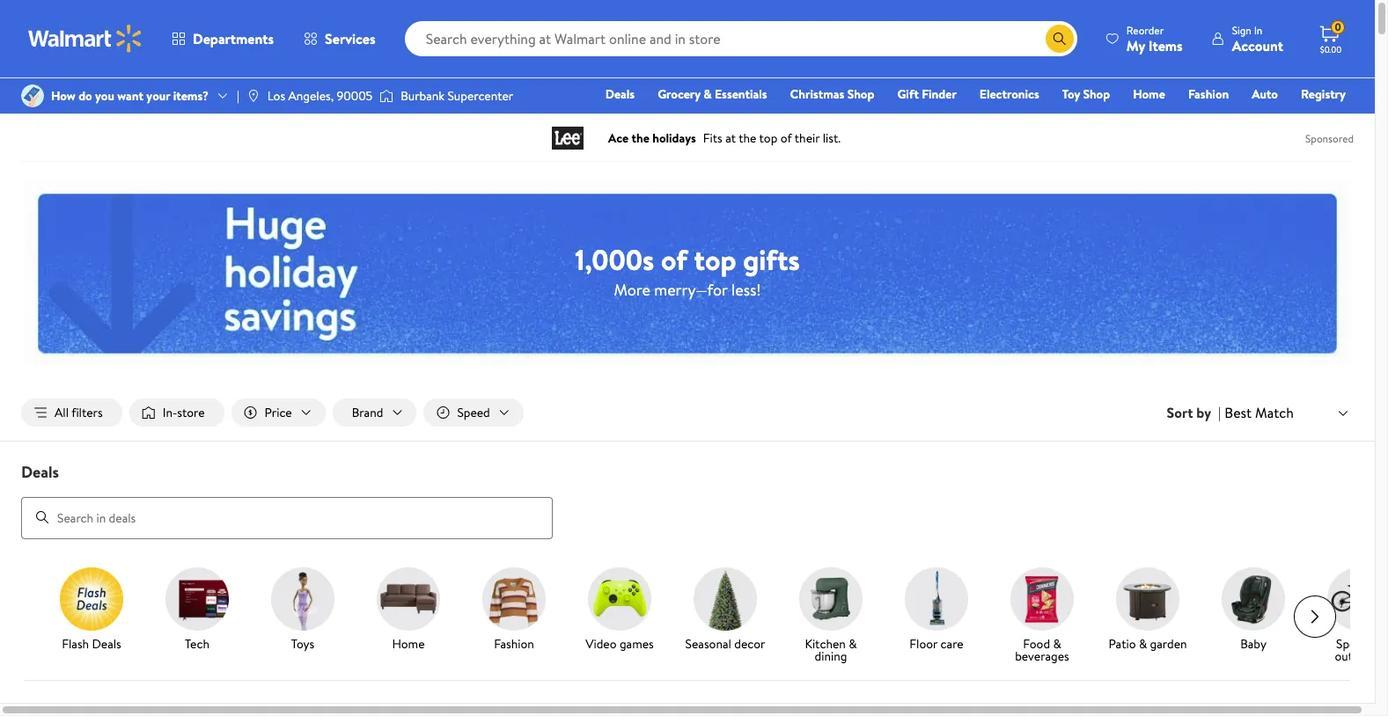Task type: vqa. For each thing, say whether or not it's contained in the screenshot.
the middle up.
no



Task type: locate. For each thing, give the bounding box(es) containing it.
burbank supercenter
[[401, 87, 514, 105]]

1 horizontal spatial shop
[[1084, 85, 1111, 103]]

 image for how
[[21, 85, 44, 107]]

baby link
[[1208, 568, 1300, 654]]

toys
[[291, 635, 315, 653]]

0 horizontal spatial  image
[[21, 85, 44, 107]]

1 vertical spatial deals
[[21, 462, 59, 484]]

tech
[[185, 635, 210, 653]]

deals
[[606, 85, 635, 103], [21, 462, 59, 484], [92, 635, 121, 653]]

$0.00
[[1321, 43, 1342, 55]]

& inside the sports & outdoors
[[1374, 635, 1383, 653]]

home down home image
[[392, 635, 425, 653]]

& for garden
[[1139, 635, 1148, 653]]

food & beverages image
[[1011, 568, 1074, 631]]

sort by |
[[1167, 403, 1222, 423]]

christmas shop link
[[783, 85, 883, 104]]

walmart+
[[1294, 110, 1347, 128]]

floor care link
[[891, 568, 983, 654]]

christmas shop
[[791, 85, 875, 103]]

& inside food & beverages
[[1054, 635, 1062, 653]]

shop for toy shop
[[1084, 85, 1111, 103]]

in-
[[163, 404, 177, 422]]

floorcare image
[[905, 568, 969, 631]]

1 horizontal spatial |
[[1219, 403, 1222, 423]]

price
[[265, 404, 292, 422]]

christmas
[[791, 85, 845, 103]]

items
[[1149, 36, 1183, 55]]

& right sports
[[1374, 635, 1383, 653]]

1 vertical spatial |
[[1219, 403, 1222, 423]]

2 horizontal spatial deals
[[606, 85, 635, 103]]

0 vertical spatial deals
[[606, 85, 635, 103]]

shop right the toy on the right of page
[[1084, 85, 1111, 103]]

| right by
[[1219, 403, 1222, 423]]

0 vertical spatial fashion
[[1189, 85, 1230, 103]]

sort
[[1167, 403, 1194, 423]]

1 vertical spatial home
[[392, 635, 425, 653]]

1 horizontal spatial home
[[1134, 85, 1166, 103]]

shop right the "christmas"
[[848, 85, 875, 103]]

electronics
[[980, 85, 1040, 103]]

less!
[[732, 279, 761, 301]]

deals right flash
[[92, 635, 121, 653]]

gift finder
[[898, 85, 957, 103]]

Walmart Site-Wide search field
[[405, 21, 1078, 56]]

& inside kitchen & dining
[[849, 635, 857, 653]]

1 horizontal spatial  image
[[246, 89, 261, 103]]

brand button
[[333, 399, 417, 427]]

fashion
[[1189, 85, 1230, 103], [494, 635, 534, 653]]

food & beverages
[[1016, 635, 1070, 665]]

1 horizontal spatial fashion link
[[1181, 85, 1238, 104]]

1 vertical spatial fashion link
[[469, 568, 560, 654]]

 image left los
[[246, 89, 261, 103]]

patio & garden link
[[1103, 568, 1194, 654]]

fashion up one
[[1189, 85, 1230, 103]]

&
[[704, 85, 712, 103], [849, 635, 857, 653], [1054, 635, 1062, 653], [1139, 635, 1148, 653], [1374, 635, 1383, 653]]

auto link
[[1245, 85, 1287, 104]]

2 horizontal spatial  image
[[380, 87, 394, 105]]

you
[[95, 87, 114, 105]]

0 horizontal spatial fashion link
[[469, 568, 560, 654]]

best match button
[[1222, 401, 1354, 425]]

| left los
[[237, 87, 239, 105]]

& right the food
[[1054, 635, 1062, 653]]

how
[[51, 87, 76, 105]]

sort and filter section element
[[0, 385, 1376, 441]]

& right dining
[[849, 635, 857, 653]]

0 vertical spatial home link
[[1126, 85, 1174, 104]]

 image right 90005
[[380, 87, 394, 105]]

outdoors
[[1336, 648, 1384, 665]]

deals left grocery
[[606, 85, 635, 103]]

toys image
[[271, 568, 335, 631]]

2 shop from the left
[[1084, 85, 1111, 103]]

0 horizontal spatial shop
[[848, 85, 875, 103]]

flash deals image
[[60, 568, 123, 631]]

patio & garden image
[[1117, 568, 1180, 631]]

1 horizontal spatial deals
[[92, 635, 121, 653]]

& right patio
[[1139, 635, 1148, 653]]

sports & outdoors link
[[1314, 568, 1389, 666]]

sports
[[1337, 635, 1371, 653]]

90005
[[337, 87, 373, 105]]

filters
[[71, 404, 103, 422]]

 image
[[21, 85, 44, 107], [380, 87, 394, 105], [246, 89, 261, 103]]

baby
[[1241, 635, 1267, 653]]

seasonal
[[686, 635, 732, 653]]

2 vertical spatial deals
[[92, 635, 121, 653]]

1 shop from the left
[[848, 85, 875, 103]]

deals link
[[598, 85, 643, 104]]

fashion link
[[1181, 85, 1238, 104], [469, 568, 560, 654]]

floor care
[[910, 635, 964, 653]]

walmart+ link
[[1286, 109, 1354, 129]]

1 horizontal spatial fashion
[[1189, 85, 1230, 103]]

sign
[[1233, 22, 1252, 37]]

toy
[[1063, 85, 1081, 103]]

best match
[[1225, 403, 1295, 423]]

gift
[[898, 85, 919, 103]]

0 vertical spatial fashion link
[[1181, 85, 1238, 104]]

Deals search field
[[0, 462, 1376, 539]]

gifts
[[743, 240, 800, 279]]

& right grocery
[[704, 85, 712, 103]]

account
[[1233, 36, 1284, 55]]

grocery & essentials
[[658, 85, 768, 103]]

deals inside "link"
[[92, 635, 121, 653]]

home
[[1134, 85, 1166, 103], [392, 635, 425, 653]]

price button
[[231, 399, 326, 427]]

do
[[79, 87, 92, 105]]

seasonal decor
[[686, 635, 766, 653]]

& for essentials
[[704, 85, 712, 103]]

0 horizontal spatial fashion
[[494, 635, 534, 653]]

fashion down "fashion" image
[[494, 635, 534, 653]]

home down "my"
[[1134, 85, 1166, 103]]

seasonal decor link
[[680, 568, 771, 654]]

dining
[[815, 648, 848, 665]]

kitchen & dining link
[[786, 568, 877, 666]]

deals up search icon
[[21, 462, 59, 484]]

0 horizontal spatial deals
[[21, 462, 59, 484]]

Search in deals search field
[[21, 497, 553, 539]]

 image left how
[[21, 85, 44, 107]]

store
[[177, 404, 205, 422]]

how do you want your items?
[[51, 87, 209, 105]]

|
[[237, 87, 239, 105], [1219, 403, 1222, 423]]

0 vertical spatial |
[[237, 87, 239, 105]]

1 horizontal spatial home link
[[1126, 85, 1174, 104]]

& for outdoors
[[1374, 635, 1383, 653]]

0 horizontal spatial home link
[[363, 568, 454, 654]]

1 vertical spatial fashion
[[494, 635, 534, 653]]

Search search field
[[405, 21, 1078, 56]]

departments
[[193, 29, 274, 48]]

video games link
[[574, 568, 666, 654]]

patio
[[1109, 635, 1137, 653]]



Task type: describe. For each thing, give the bounding box(es) containing it.
in-store button
[[129, 399, 224, 427]]

gift finder link
[[890, 85, 965, 104]]

garden
[[1151, 635, 1188, 653]]

essentials
[[715, 85, 768, 103]]

services button
[[289, 18, 391, 60]]

departments button
[[157, 18, 289, 60]]

tech link
[[151, 568, 243, 654]]

merry—for
[[655, 279, 728, 301]]

& for dining
[[849, 635, 857, 653]]

 image for los
[[246, 89, 261, 103]]

registry one debit
[[1212, 85, 1347, 128]]

food & beverages link
[[997, 568, 1089, 666]]

your
[[147, 87, 170, 105]]

search icon image
[[1053, 32, 1067, 46]]

registry
[[1302, 85, 1347, 103]]

& for beverages
[[1054, 635, 1062, 653]]

speed
[[457, 404, 490, 422]]

0
[[1335, 20, 1342, 35]]

 image for burbank
[[380, 87, 394, 105]]

all
[[55, 404, 69, 422]]

kitchen and dining image
[[800, 568, 863, 631]]

video games image
[[588, 568, 652, 631]]

sports & outdoors image
[[1328, 568, 1389, 631]]

floor
[[910, 635, 938, 653]]

one debit link
[[1204, 109, 1279, 129]]

angeles,
[[288, 87, 334, 105]]

all filters
[[55, 404, 103, 422]]

| inside sort and filter section "element"
[[1219, 403, 1222, 423]]

toy shop link
[[1055, 85, 1119, 104]]

all filters button
[[21, 399, 122, 427]]

brand
[[352, 404, 383, 422]]

home image
[[377, 568, 440, 631]]

0 horizontal spatial home
[[392, 635, 425, 653]]

services
[[325, 29, 376, 48]]

finder
[[922, 85, 957, 103]]

match
[[1256, 403, 1295, 423]]

huge holiday savings. shop thousands of top gifts. more merry—for less! image
[[25, 181, 1351, 367]]

food
[[1024, 635, 1051, 653]]

best
[[1225, 403, 1252, 423]]

supercenter
[[448, 87, 514, 105]]

items?
[[173, 87, 209, 105]]

seasonal decor image
[[694, 568, 757, 631]]

kitchen
[[805, 635, 846, 653]]

more
[[614, 279, 651, 301]]

flash
[[62, 635, 89, 653]]

reorder my items
[[1127, 22, 1183, 55]]

deals inside search field
[[21, 462, 59, 484]]

of
[[661, 240, 688, 279]]

debit
[[1241, 110, 1271, 128]]

los angeles, 90005
[[268, 87, 373, 105]]

in
[[1255, 22, 1263, 37]]

in-store
[[163, 404, 205, 422]]

patio & garden
[[1109, 635, 1188, 653]]

search image
[[35, 511, 49, 525]]

by
[[1197, 403, 1212, 423]]

1,000s of top gifts more merry—for less!
[[575, 240, 800, 301]]

1,000s
[[575, 240, 655, 279]]

reorder
[[1127, 22, 1165, 37]]

0 horizontal spatial |
[[237, 87, 239, 105]]

baby image
[[1222, 568, 1286, 631]]

beverages
[[1016, 648, 1070, 665]]

next slide for chipmodulewithimages list image
[[1295, 596, 1337, 638]]

burbank
[[401, 87, 445, 105]]

games
[[620, 635, 654, 653]]

flash deals link
[[46, 568, 137, 654]]

grocery & essentials link
[[650, 85, 776, 104]]

0 vertical spatial home
[[1134, 85, 1166, 103]]

walmart image
[[28, 25, 143, 53]]

sports & outdoors
[[1336, 635, 1384, 665]]

kitchen & dining
[[805, 635, 857, 665]]

grocery
[[658, 85, 701, 103]]

care
[[941, 635, 964, 653]]

toys link
[[257, 568, 349, 654]]

toy shop
[[1063, 85, 1111, 103]]

top
[[694, 240, 737, 279]]

electronics link
[[972, 85, 1048, 104]]

sponsored
[[1306, 131, 1354, 146]]

auto
[[1253, 85, 1279, 103]]

tech image
[[166, 568, 229, 631]]

decor
[[735, 635, 766, 653]]

fashion image
[[483, 568, 546, 631]]

shop for christmas shop
[[848, 85, 875, 103]]

flash deals
[[62, 635, 121, 653]]

1 vertical spatial home link
[[363, 568, 454, 654]]

0 $0.00
[[1321, 20, 1342, 55]]

my
[[1127, 36, 1146, 55]]



